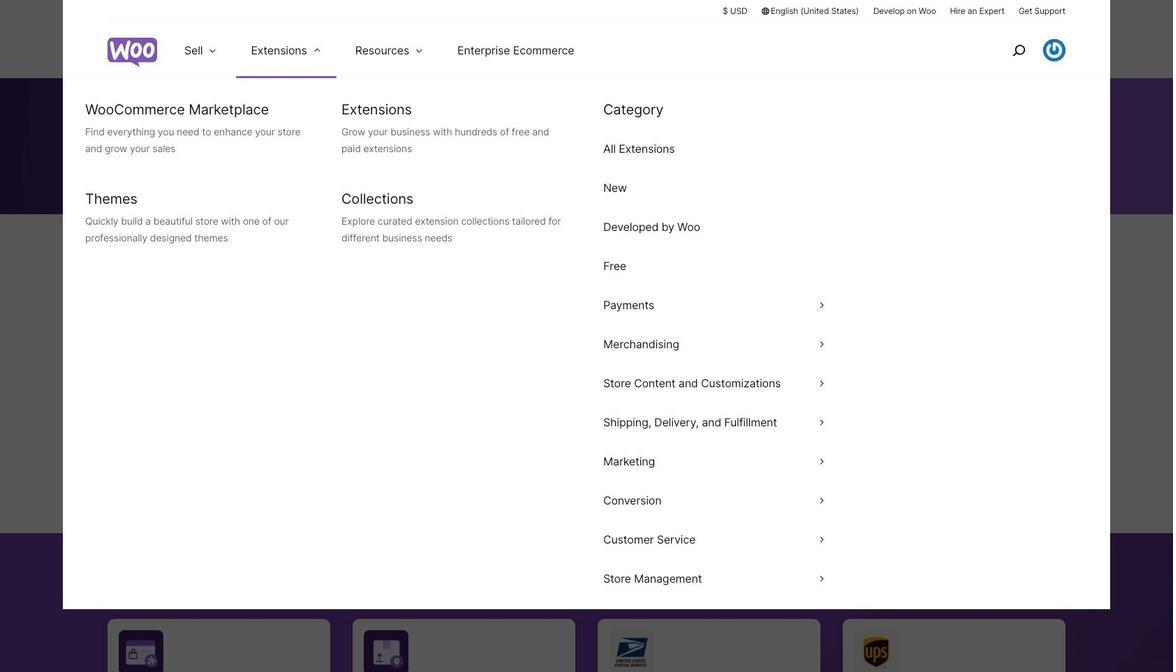 Task type: locate. For each thing, give the bounding box(es) containing it.
service navigation menu element
[[983, 28, 1066, 73]]



Task type: describe. For each thing, give the bounding box(es) containing it.
search image
[[1008, 39, 1030, 61]]

open account menu image
[[1044, 39, 1066, 61]]



